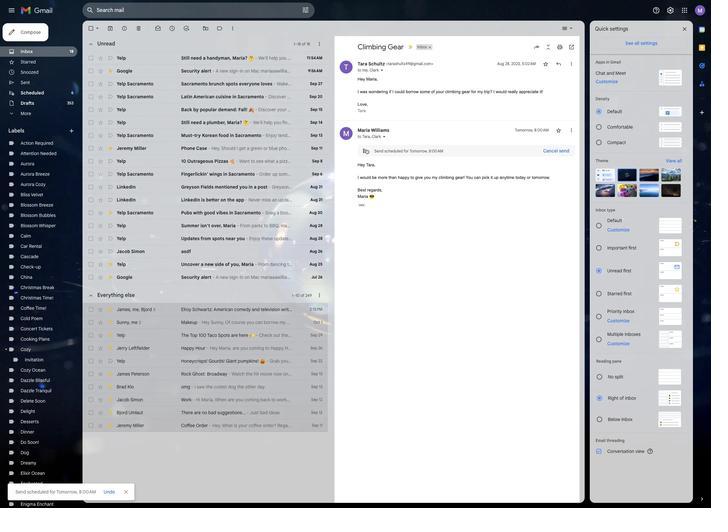Task type: locate. For each thing, give the bounding box(es) containing it.
11 row from the top
[[83, 181, 677, 194]]

2 aurora from the top
[[21, 171, 34, 177]]

aug 28 up aug 26
[[310, 236, 323, 241]]

first up priority inbox
[[624, 291, 632, 297]]

important according to google magic. switch
[[107, 210, 114, 216], [107, 261, 114, 268], [107, 274, 114, 281], [107, 319, 114, 326], [107, 332, 114, 339]]

row containing james peterson
[[83, 368, 328, 381]]

1 vertical spatial 28
[[318, 236, 323, 241]]

move to image
[[203, 25, 209, 32]]

drafts link
[[21, 100, 34, 106]]

2 need from the top
[[191, 120, 202, 125]]

list containing tara schultz
[[335, 54, 575, 217]]

customize button for priority inbox
[[604, 317, 634, 325]]

0 vertical spatial sep 12
[[311, 397, 323, 402]]

coming down other
[[244, 397, 259, 403]]

is inside everything else tab panel
[[234, 423, 237, 429]]

reading pane element
[[597, 359, 682, 364]]

hey, left what
[[212, 423, 221, 429]]

1 inbox section options image from the top
[[316, 41, 323, 47]]

1 vertical spatial up
[[36, 264, 41, 270]]

0 vertical spatial jeremy miller
[[117, 145, 147, 151]]

2 vertical spatial 13
[[319, 384, 323, 389]]

action required link
[[21, 140, 53, 146]]

inbox type element
[[596, 208, 682, 213]]

0 vertical spatial hey
[[358, 77, 365, 82]]

2 sep 12 from the top
[[311, 410, 323, 415]]

spots for brunch
[[226, 81, 238, 87]]

2 jacob simon from the top
[[117, 397, 143, 403]]

0 vertical spatial hey,
[[212, 145, 220, 151]]

row containing james
[[83, 303, 328, 316]]

unread tab panel
[[83, 36, 677, 284]]

1 horizontal spatial unread
[[608, 268, 623, 274]]

inbox section options image
[[316, 41, 323, 47], [316, 292, 323, 299]]

sent
[[21, 80, 30, 85]]

i would be more than happy to give you my climbing gear! you can pick it up anytime today or tomorrow.
[[358, 175, 551, 180]]

sep 11 left the jer
[[311, 146, 323, 151]]

first for starred first
[[624, 291, 632, 297]]

row up 10 outrageous pizzas
[[83, 142, 330, 155]]

enigma for enigma enchant
[[21, 502, 36, 507]]

row down "hour"
[[83, 355, 328, 368]]

cancel send button
[[538, 145, 575, 157]]

1 james from the top
[[117, 307, 130, 312]]

sep for sacramento brunch spots everyone loves
[[310, 81, 317, 86]]

2 alert from the top
[[201, 274, 211, 280]]

movie
[[260, 371, 272, 377]]

tab list
[[693, 21, 711, 485]]

jacob for asdf
[[117, 249, 130, 254]]

0 vertical spatial enigma
[[21, 491, 36, 497]]

time! down "break"
[[42, 295, 53, 301]]

0 horizontal spatial spots
[[212, 236, 224, 242]]

None search field
[[83, 3, 315, 18]]

more image
[[230, 25, 236, 32]]

sep for back by popular demand: fall!
[[311, 107, 318, 112]]

0 vertical spatial not starred checkbox
[[543, 61, 549, 67]]

jacob simon inside unread tab panel
[[117, 249, 145, 254]]

jeremy miller for coffee order
[[117, 423, 144, 429]]

send scheduled for tomorrow, 8:00 am inside "climbing gear" main content
[[375, 149, 444, 153]]

0 vertical spatial still
[[181, 55, 190, 61]]

simon for asdf
[[131, 249, 145, 254]]

0 vertical spatial 10
[[181, 158, 186, 164]]

1 vertical spatial aug 31
[[311, 197, 323, 202]]

1 horizontal spatial not starred checkbox
[[556, 127, 562, 134]]

1 horizontal spatial for
[[404, 149, 409, 153]]

2 james from the top
[[117, 371, 130, 377]]

clark down schultz
[[370, 68, 379, 73]]

... join
[[664, 184, 677, 190]]

1 jeremy miller from the top
[[117, 145, 147, 151]]

0 vertical spatial 28
[[318, 223, 323, 228]]

14 row from the top
[[83, 219, 328, 232]]

0 horizontal spatial maria,
[[201, 397, 214, 403]]

7 not important switch from the top
[[107, 248, 114, 255]]

dreamy link
[[21, 460, 36, 466]]

would left be
[[360, 175, 371, 180]]

gear!
[[455, 175, 465, 180]]

1 vertical spatial breeze
[[39, 202, 53, 208]]

0 vertical spatial my
[[478, 89, 483, 94]]

jacob inside unread tab panel
[[117, 249, 130, 254]]

must-try korean food in sacramento -
[[181, 133, 266, 138]]

row down new
[[83, 271, 328, 284]]

0 vertical spatial send scheduled for tomorrow, 8:00 am
[[375, 149, 444, 153]]

honeycrisps! gourds! giant pumpkins!
[[181, 358, 260, 364]]

6 up 353
[[71, 90, 74, 95]]

2 enigma from the top
[[21, 502, 36, 507]]

climbing left gear!
[[439, 175, 454, 180]]

0 vertical spatial for
[[472, 89, 476, 94]]

search mail image
[[84, 5, 96, 16]]

1 vertical spatial 31
[[319, 197, 323, 202]]

first right "important"
[[629, 245, 637, 251]]

and inside chat and meet customize
[[607, 70, 615, 76]]

2 vertical spatial tara
[[362, 134, 370, 139]]

8:00 am left undo 'alert'
[[79, 489, 96, 495]]

1 horizontal spatial settings
[[641, 40, 658, 46]]

snooze image
[[169, 25, 175, 32]]

1 vertical spatial all
[[678, 158, 682, 164]]

aurora for aurora "link"
[[21, 161, 34, 167]]

tara inside love, tara
[[358, 108, 366, 113]]

1 aug 28 from the top
[[310, 223, 323, 228]]

11 for coffee order - hey, what is your coffee order? regards, jeremy
[[320, 423, 323, 428]]

enchanted
[[21, 481, 43, 487]]

unread inside button
[[97, 41, 115, 47]]

aug 31 up aug 30
[[311, 197, 323, 202]]

alert down still need a handyman, maria?
[[201, 68, 211, 74]]

2 security from the top
[[181, 274, 200, 280]]

28 for updates from spots near you -
[[318, 236, 323, 241]]

starred for starred first
[[608, 291, 623, 297]]

1 vertical spatial 6
[[320, 172, 323, 176]]

jacob simon for asdf
[[117, 249, 145, 254]]

2 vertical spatial blossom
[[21, 223, 38, 229]]

1 vertical spatial 1
[[292, 293, 293, 298]]

1 horizontal spatial send scheduled for tomorrow, 8:00 am
[[375, 149, 444, 153]]

in left the "post"
[[249, 184, 253, 190]]

else
[[125, 292, 135, 299]]

bjord left umlaut
[[117, 410, 128, 416]]

0 vertical spatial unread
[[97, 41, 115, 47]]

love, tara
[[358, 102, 369, 113]]

gmail image
[[21, 4, 56, 17]]

do soon! link
[[21, 440, 39, 445]]

aug 28 for summer isn't over, maria -
[[310, 223, 323, 228]]

time! for christmas time!
[[42, 295, 53, 301]]

you up app
[[239, 184, 248, 190]]

2 dazzle from the top
[[21, 388, 34, 394]]

2 horizontal spatial tomorrow,
[[515, 128, 534, 133]]

of
[[302, 41, 306, 46], [431, 89, 435, 94], [225, 262, 230, 267], [301, 293, 304, 298], [620, 395, 624, 401]]

aurora for aurora breeze
[[21, 171, 34, 177]]

priority inbox
[[608, 308, 635, 314]]

security for jul 26
[[181, 274, 200, 280]]

7 yelp from the top
[[117, 158, 126, 164]]

1 not important switch from the top
[[107, 158, 114, 164]]

1 vertical spatial maria?
[[227, 120, 242, 125]]

9 yelp from the top
[[117, 210, 126, 216]]

aurora down attention
[[21, 161, 34, 167]]

jeremy miller inside everything else tab panel
[[117, 423, 144, 429]]

multiple inboxes
[[608, 331, 641, 337]]

2 google from the top
[[117, 274, 132, 280]]

for
[[472, 89, 476, 94], [404, 149, 409, 153], [50, 489, 55, 495]]

1 vertical spatial send scheduled for tomorrow, 8:00 am
[[15, 489, 96, 495]]

sep 13 inside unread tab panel
[[311, 133, 323, 138]]

2 important according to google magic. switch from the top
[[107, 261, 114, 268]]

1 vertical spatial clark
[[372, 134, 381, 139]]

simon for work
[[130, 397, 143, 403]]

26 down 29
[[318, 346, 323, 351]]

security alert - for 9:56 am
[[181, 68, 216, 74]]

25 row from the top
[[83, 381, 328, 393]]

27 row from the top
[[83, 406, 328, 419]]

reading pane
[[597, 359, 622, 364]]

scheduled down williams
[[385, 149, 403, 153]]

1 vertical spatial aug 28
[[310, 236, 323, 241]]

hey, inside everything else tab panel
[[212, 423, 221, 429]]

inbox inside labels navigation
[[21, 49, 33, 55]]

miller
[[134, 145, 147, 151], [133, 423, 144, 429]]

maria, right hi
[[201, 397, 214, 403]]

2 vertical spatial hey
[[210, 345, 218, 351]]

1 horizontal spatial your
[[436, 89, 444, 94]]

christmas for christmas time!
[[21, 295, 41, 301]]

check-up link
[[21, 264, 41, 270]]

support image
[[653, 6, 661, 14]]

0 horizontal spatial and
[[252, 307, 260, 313]]

be
[[372, 175, 377, 180]]

7 row from the top
[[83, 129, 328, 142]]

4 not important switch from the top
[[107, 197, 114, 203]]

6
[[71, 90, 74, 95], [320, 172, 323, 176]]

inbox inside button
[[418, 45, 427, 49]]

default up comfortable
[[608, 109, 623, 114]]

climbing left gear
[[445, 89, 461, 94]]

0 vertical spatial maria?
[[233, 55, 248, 61]]

hey for hey tara,
[[358, 163, 365, 167]]

0 vertical spatial 8:00 am
[[535, 128, 549, 133]]

aurora up bliss at the left of the page
[[21, 182, 34, 187]]

100
[[199, 333, 206, 338]]

sep 11 inside everything else tab panel
[[312, 423, 323, 428]]

row down popular
[[83, 116, 328, 129]]

email threading element
[[596, 438, 682, 443]]

row down 'isn't'
[[83, 232, 328, 245]]

me up the "sunny , me 2"
[[133, 307, 139, 312]]

alert
[[8, 15, 701, 501]]

None checkbox
[[88, 55, 94, 61], [88, 68, 94, 74], [88, 81, 94, 87], [88, 94, 94, 100], [88, 106, 94, 113], [88, 132, 94, 139], [88, 358, 94, 364], [88, 371, 94, 377], [88, 384, 94, 390], [88, 410, 94, 416], [88, 55, 94, 61], [88, 68, 94, 74], [88, 81, 94, 87], [88, 94, 94, 100], [88, 106, 94, 113], [88, 132, 94, 139], [88, 358, 94, 364], [88, 371, 94, 377], [88, 384, 94, 390], [88, 410, 94, 416]]

1 vertical spatial time!
[[35, 305, 46, 311]]

1 28 from the top
[[318, 223, 323, 228]]

coming for back
[[244, 397, 259, 403]]

1 happy from the left
[[181, 345, 194, 351]]

0 vertical spatial coming
[[249, 345, 264, 351]]

1 vertical spatial cozy
[[21, 347, 31, 353]]

🤔 image
[[243, 120, 249, 126]]

greyson fields mentioned you in a post
[[181, 184, 268, 190]]

26 for security alert -
[[318, 275, 323, 280]]

rock
[[181, 371, 191, 377]]

1 vertical spatial sep 13
[[311, 372, 323, 376]]

maria? for still need a plumber, maria?
[[227, 120, 242, 125]]

green
[[251, 145, 263, 151]]

aug up aug 26
[[310, 236, 317, 241]]

would left really
[[496, 89, 507, 94]]

jeremy miller inside unread tab panel
[[117, 145, 147, 151]]

row up no
[[83, 393, 328, 406]]

1 vertical spatial simon
[[130, 397, 143, 403]]

inbox right right
[[625, 395, 636, 401]]

12 row from the top
[[83, 194, 328, 206]]

aug up aug 25
[[310, 249, 317, 254]]

not important switch
[[107, 158, 114, 164], [107, 171, 114, 177], [107, 184, 114, 190], [107, 197, 114, 203], [107, 223, 114, 229], [107, 235, 114, 242], [107, 248, 114, 255]]

unread for unread
[[97, 41, 115, 47]]

climbing for gear
[[445, 89, 461, 94]]

1 horizontal spatial and
[[607, 70, 615, 76]]

aurora down aurora "link"
[[21, 171, 34, 177]]

hey tara,
[[358, 163, 376, 167]]

12 for work - hi maria, when are you coming back to work? best, jacob
[[319, 397, 323, 402]]

toggle split pane mode image
[[562, 25, 568, 32]]

row down fields
[[83, 194, 328, 206]]

cooking plans link
[[21, 336, 50, 342]]

enigma
[[21, 491, 36, 497], [21, 502, 36, 507]]

starred inside labels navigation
[[21, 59, 36, 65]]

gear
[[388, 43, 404, 51]]

1 vertical spatial 11
[[320, 423, 323, 428]]

1 vertical spatial inbox section options image
[[316, 292, 323, 299]]

1 row from the top
[[83, 52, 328, 65]]

me for ,
[[133, 307, 139, 312]]

row up "from"
[[83, 219, 328, 232]]

all for view
[[678, 158, 682, 164]]

Search mail text field
[[97, 7, 284, 14]]

view all button
[[663, 157, 686, 165]]

not important switch for asdf
[[107, 248, 114, 255]]

american inside unread tab panel
[[194, 94, 215, 100]]

are left here
[[231, 333, 238, 338]]

inbox left type on the right of page
[[596, 208, 606, 213]]

inbox section options image inside everything else tab panel
[[316, 292, 323, 299]]

send inside list
[[375, 149, 384, 153]]

archive image
[[107, 25, 114, 32]]

...
[[664, 184, 668, 190]]

show details image
[[380, 68, 384, 72], [382, 135, 386, 139]]

car
[[21, 243, 28, 249]]

🎃 image
[[260, 359, 265, 364]]

2 aug 31 from the top
[[311, 197, 323, 202]]

3 yelp from the top
[[117, 94, 126, 100]]

1 horizontal spatial 18
[[297, 41, 301, 46]]

1 need from the top
[[191, 55, 202, 61]]

coming down 🌮 icon
[[249, 345, 264, 351]]

1 yelp sacramento from the top
[[117, 81, 154, 87]]

sep 11 inside unread tab panel
[[311, 146, 323, 151]]

i up best
[[358, 175, 359, 180]]

back
[[261, 397, 270, 403]]

unread down "important"
[[608, 268, 623, 274]]

1 horizontal spatial starred
[[608, 291, 623, 297]]

send
[[559, 148, 570, 154]]

on right the now
[[283, 371, 288, 377]]

1 vertical spatial default
[[608, 218, 623, 223]]

2 blossom from the top
[[21, 213, 38, 218]]

6 not important switch from the top
[[107, 235, 114, 242]]

are up giant
[[233, 345, 239, 351]]

aug 28 for updates from spots near you -
[[310, 236, 323, 241]]

send scheduled for tomorrow, 8:00 am up 'enchant' at the left bottom of the page
[[15, 489, 96, 495]]

yelp sacramento for pubs with good vibes in sacramento
[[117, 210, 154, 216]]

1 christmas from the top
[[21, 285, 41, 291]]

3 important according to google magic. switch from the top
[[107, 274, 114, 281]]

tomorrow, inside tomorrow, 8:00 am cell
[[515, 128, 534, 133]]

5 yelp sacramento from the top
[[117, 210, 154, 216]]

1 vertical spatial bjord
[[117, 410, 128, 416]]

0 vertical spatial aug 28
[[310, 223, 323, 228]]

is inside unread tab panel
[[201, 197, 205, 203]]

2 still from the top
[[181, 120, 190, 125]]

labels navigation
[[0, 21, 83, 508]]

3
[[153, 307, 155, 312]]

alert for 9:56 am
[[201, 68, 211, 74]]

hey, for hey, should i get a green or blue phone case? thanks, jer
[[212, 145, 220, 151]]

it
[[491, 175, 493, 180]]

soon!
[[27, 440, 39, 445]]

everything else tab panel
[[83, 284, 328, 432]]

row up brunch
[[83, 52, 328, 65]]

2 vertical spatial sep 13
[[311, 384, 323, 389]]

spots left near
[[212, 236, 224, 242]]

inbox up starred link at the top
[[21, 49, 33, 55]]

12
[[319, 397, 323, 402], [319, 410, 323, 415]]

1 jacob simon from the top
[[117, 249, 145, 254]]

or left blue at the top left
[[264, 145, 268, 151]]

ocean up 'enchanted' link
[[31, 471, 45, 476]]

0 vertical spatial spots
[[226, 81, 238, 87]]

simon inside everything else tab panel
[[130, 397, 143, 403]]

miller for coffee
[[133, 423, 144, 429]]

2 inbox section options image from the top
[[316, 292, 323, 299]]

china
[[21, 274, 32, 280]]

0 vertical spatial breeze
[[35, 171, 50, 177]]

coffee
[[21, 305, 34, 311], [181, 423, 195, 429]]

brad
[[117, 384, 126, 390]]

8:00 am inside cell
[[535, 128, 549, 133]]

3 yelp sacramento from the top
[[117, 133, 154, 138]]

are for maria,
[[233, 345, 239, 351]]

miller inside everything else tab panel
[[133, 423, 144, 429]]

asdf link
[[181, 248, 292, 255]]

simon inside unread tab panel
[[131, 249, 145, 254]]

1 12 from the top
[[319, 397, 323, 402]]

james up "sunny"
[[117, 307, 130, 312]]

cozy down the cooking at the bottom of the page
[[21, 347, 31, 353]]

row down 10 outrageous pizzas
[[83, 168, 328, 181]]

trip?
[[484, 89, 493, 94]]

4 yelp sacramento from the top
[[117, 171, 154, 177]]

coffee down there
[[181, 423, 195, 429]]

1 for unread
[[294, 41, 295, 46]]

1 horizontal spatial spots
[[226, 81, 238, 87]]

0 horizontal spatial up
[[36, 264, 41, 270]]

not important switch for fingerlickin' wings in sacramento
[[107, 171, 114, 177]]

the right saw
[[206, 384, 213, 390]]

delete soon
[[21, 398, 45, 404]]

bad right no
[[208, 410, 216, 416]]

umlaut
[[129, 410, 143, 416]]

i inside row
[[237, 145, 238, 151]]

for right gear
[[472, 89, 476, 94]]

time! for coffee time!
[[35, 305, 46, 311]]

2 vertical spatial 1
[[321, 320, 323, 325]]

me up hey maria,
[[362, 68, 368, 73]]

first
[[629, 245, 637, 251], [624, 268, 632, 274], [624, 291, 632, 297]]

26 up 25
[[318, 249, 323, 254]]

0 horizontal spatial unread
[[97, 41, 115, 47]]

dazzle for dazzle blissful
[[21, 378, 34, 383]]

climbing gear
[[358, 43, 404, 51]]

blossom down bliss velvet
[[21, 202, 38, 208]]

1 dazzle from the top
[[21, 378, 34, 383]]

james for james peterson
[[117, 371, 130, 377]]

1 important according to google magic. switch from the top
[[107, 210, 114, 216]]

0 vertical spatial 11
[[319, 146, 323, 151]]

11 inside unread tab panel
[[319, 146, 323, 151]]

tara down maria williams
[[362, 134, 370, 139]]

None checkbox
[[88, 25, 94, 32], [88, 119, 94, 126], [88, 145, 94, 152], [88, 345, 94, 352], [88, 397, 94, 403], [88, 422, 94, 429], [88, 25, 94, 32], [88, 119, 94, 126], [88, 145, 94, 152], [88, 345, 94, 352], [88, 397, 94, 403], [88, 422, 94, 429]]

3 blossom from the top
[[21, 223, 38, 229]]

row up saw
[[83, 368, 328, 381]]

10 inside row
[[181, 158, 186, 164]]

2 vertical spatial me
[[131, 319, 138, 325]]

sep for latin american cuisine in sacramento
[[310, 94, 317, 99]]

0 vertical spatial –
[[295, 41, 297, 46]]

0 vertical spatial aurora
[[21, 161, 34, 167]]

bjord left 3
[[141, 307, 152, 312]]

2 not important switch from the top
[[107, 171, 114, 177]]

1 yelp from the top
[[117, 55, 126, 61]]

whisper
[[39, 223, 56, 229]]

0 vertical spatial starred
[[21, 59, 36, 65]]

for up the happy
[[404, 149, 409, 153]]

5 not important switch from the top
[[107, 223, 114, 229]]

2 yelp sacramento from the top
[[117, 94, 154, 100]]

sep 12 for there are no bad suggestions... - just bad ideas
[[311, 410, 323, 415]]

2 christmas from the top
[[21, 295, 41, 301]]

1 horizontal spatial is
[[234, 423, 237, 429]]

1 vertical spatial –
[[293, 293, 296, 298]]

you down here
[[241, 345, 248, 351]]

customize down the "chat"
[[596, 79, 618, 84]]

3 not important switch from the top
[[107, 184, 114, 190]]

11 inside everything else tab panel
[[320, 423, 323, 428]]

the inside unread tab panel
[[227, 197, 235, 203]]

0 horizontal spatial your
[[238, 423, 248, 429]]

0 vertical spatial 13
[[319, 133, 323, 138]]

for up 'enchant' at the left bottom of the page
[[50, 489, 55, 495]]

2 horizontal spatial maria,
[[366, 77, 378, 82]]

blossom breeze
[[21, 202, 53, 208]]

display density element
[[596, 96, 682, 101]]

0 vertical spatial inbox
[[625, 395, 636, 401]]

american
[[194, 94, 215, 100], [214, 307, 233, 313]]

1 31 from the top
[[319, 184, 323, 189]]

1 security alert - from the top
[[181, 68, 216, 74]]

and right comedy on the left bottom of the page
[[252, 307, 260, 313]]

happy
[[181, 345, 194, 351], [271, 345, 284, 351]]

2 28 from the top
[[318, 236, 323, 241]]

bjord
[[141, 307, 152, 312], [117, 410, 128, 416]]

15
[[319, 107, 323, 112]]

climbing gear main content
[[83, 21, 677, 503]]

aug left 30
[[310, 210, 317, 215]]

view all
[[666, 158, 682, 164]]

26 for happy hour - hey maria, are you coming to happy hour?
[[318, 346, 323, 351]]

– inside everything else tab panel
[[293, 293, 296, 298]]

0 vertical spatial is
[[201, 197, 205, 203]]

important according to google magic. switch for uncover a new side of you, maria -
[[107, 261, 114, 268]]

enigma enchant link
[[21, 502, 54, 507]]

sep for phone case
[[311, 146, 318, 151]]

on inside unread tab panel
[[221, 197, 226, 203]]

need for plumber,
[[191, 120, 202, 125]]

jerry leftfielder
[[117, 345, 150, 351]]

row down the 100
[[83, 342, 328, 355]]

26 row from the top
[[83, 393, 328, 406]]

0 vertical spatial aug 31
[[311, 184, 323, 189]]

or right 'today'
[[527, 175, 531, 180]]

4 important according to google magic. switch from the top
[[107, 319, 114, 326]]

jacob simon inside everything else tab panel
[[117, 397, 143, 403]]

all inside button
[[678, 158, 682, 164]]

security up latin
[[181, 68, 200, 74]]

coffee inside row
[[181, 423, 195, 429]]

19 row from the top
[[83, 303, 328, 316]]

1 vertical spatial coffee
[[181, 423, 195, 429]]

comfortable
[[608, 124, 633, 130]]

show details image down williams
[[382, 135, 386, 139]]

1 aug 31 from the top
[[311, 184, 323, 189]]

1 vertical spatial jacob simon
[[117, 397, 143, 403]]

0 vertical spatial up
[[494, 175, 499, 180]]

0 vertical spatial maria,
[[366, 77, 378, 82]]

the right dog
[[237, 384, 244, 390]]

klo
[[128, 384, 134, 390]]

attention needed
[[21, 151, 57, 156]]

all inside "button"
[[635, 40, 640, 46]]

customize button
[[592, 78, 622, 85], [604, 226, 634, 234], [604, 317, 634, 325], [604, 340, 634, 348]]

0 vertical spatial google
[[117, 68, 132, 74]]

aug for uncover a new side of you, maria
[[310, 262, 317, 267]]

20 row from the top
[[83, 316, 328, 329]]

first for unread first
[[624, 268, 632, 274]]

2 31 from the top
[[319, 197, 323, 202]]

all right see
[[635, 40, 640, 46]]

drafts
[[21, 100, 34, 106]]

hey down to me , clark
[[358, 77, 365, 82]]

miller inside unread tab panel
[[134, 145, 147, 151]]

blossom up calm
[[21, 223, 38, 229]]

for inside alert
[[50, 489, 55, 495]]

1 security from the top
[[181, 68, 200, 74]]

23 row from the top
[[83, 355, 328, 368]]

gmail
[[611, 60, 621, 65]]

1 horizontal spatial send
[[375, 149, 384, 153]]

aug for greyson fields mentioned you in a post
[[311, 184, 318, 189]]

hit
[[254, 371, 259, 377]]

is left better
[[201, 197, 205, 203]]

2 jeremy miller from the top
[[117, 423, 144, 429]]

2 12 from the top
[[319, 410, 323, 415]]

hey left tara,
[[358, 163, 365, 167]]

jacob simon for work
[[117, 397, 143, 403]]

add to tasks image
[[183, 25, 190, 32]]

row down "from"
[[83, 245, 328, 258]]

mark as read image
[[155, 25, 161, 32]]

aug 31 for linkedin is better on the app
[[311, 197, 323, 202]]

1 inside unread tab panel
[[294, 41, 295, 46]]

10 row from the top
[[83, 168, 328, 181]]

cooking plans
[[21, 336, 50, 342]]

1 still from the top
[[181, 55, 190, 61]]

you
[[466, 175, 473, 180]]

0 horizontal spatial scheduled
[[27, 489, 49, 495]]

aurora breeze link
[[21, 171, 50, 177]]

1 horizontal spatial or
[[527, 175, 531, 180]]

22 row from the top
[[83, 342, 328, 355]]

sep 11 right regards,
[[312, 423, 323, 428]]

not important switch for summer isn't over, maria
[[107, 223, 114, 229]]

26 inside everything else tab panel
[[318, 346, 323, 351]]

all right view
[[678, 158, 682, 164]]

hey, inside unread tab panel
[[212, 145, 220, 151]]

5 row from the top
[[83, 103, 328, 116]]

dog link
[[21, 450, 29, 456]]

13 inside unread tab panel
[[319, 133, 323, 138]]

sep 11
[[311, 146, 323, 151], [312, 423, 323, 428]]

row up makeup -
[[83, 303, 328, 316]]

better
[[206, 197, 220, 203]]

1 for everything else
[[292, 293, 293, 298]]

18 row from the top
[[83, 271, 328, 284]]

row
[[83, 52, 328, 65], [83, 65, 328, 77], [83, 77, 328, 90], [83, 90, 328, 103], [83, 103, 328, 116], [83, 116, 328, 129], [83, 129, 328, 142], [83, 142, 330, 155], [83, 155, 328, 168], [83, 168, 328, 181], [83, 181, 677, 194], [83, 194, 328, 206], [83, 206, 328, 219], [83, 219, 328, 232], [83, 232, 328, 245], [83, 245, 328, 258], [83, 258, 328, 271], [83, 271, 328, 284], [83, 303, 328, 316], [83, 316, 328, 329], [83, 329, 328, 342], [83, 342, 328, 355], [83, 355, 328, 368], [83, 368, 328, 381], [83, 381, 328, 393], [83, 393, 328, 406], [83, 406, 328, 419], [83, 419, 328, 432]]

inbox for inbox type
[[596, 208, 606, 213]]

customize for default
[[608, 227, 630, 233]]

0 vertical spatial or
[[264, 145, 268, 151]]

compose
[[21, 29, 41, 35]]

conversation
[[608, 449, 635, 454]]

yelp sacramento for must-try korean food in sacramento
[[117, 133, 154, 138]]

0 vertical spatial and
[[607, 70, 615, 76]]

3 aurora from the top
[[21, 182, 34, 187]]

fingerlickin'
[[181, 171, 208, 177]]

cozy ocean
[[21, 367, 45, 373]]

aug 28, 2023, 5:02 am
[[498, 61, 536, 66]]

0 horizontal spatial or
[[264, 145, 268, 151]]

28 up aug 26
[[318, 236, 323, 241]]

inbox button
[[416, 44, 428, 50]]

settings image
[[667, 6, 675, 14]]

show trimmed content image
[[358, 204, 366, 207]]

i right if
[[393, 89, 394, 94]]

6 row from the top
[[83, 116, 328, 129]]

williams
[[371, 127, 390, 133]]

– inside unread tab panel
[[295, 41, 297, 46]]

1 google from the top
[[117, 68, 132, 74]]

0 vertical spatial default
[[608, 109, 623, 114]]

aurora for aurora cozy
[[21, 182, 34, 187]]

near
[[226, 236, 236, 242]]

loves
[[261, 81, 273, 87]]

important according to google magic. switch for security alert -
[[107, 274, 114, 281]]

dazzle for dazzle tranquil
[[21, 388, 34, 394]]

row containing sunny
[[83, 316, 328, 329]]

1 horizontal spatial up
[[494, 175, 499, 180]]

not starred checkbox up cancel send button
[[556, 127, 562, 134]]

aug 28
[[310, 223, 323, 228], [310, 236, 323, 241]]

tara
[[358, 61, 368, 67], [358, 108, 366, 113], [362, 134, 370, 139]]

0 vertical spatial simon
[[131, 249, 145, 254]]

1 vertical spatial 12
[[319, 410, 323, 415]]

Not starred checkbox
[[543, 61, 549, 67], [556, 127, 562, 134]]

jeremy inside unread tab panel
[[117, 145, 133, 151]]

0 vertical spatial climbing
[[445, 89, 461, 94]]

0 vertical spatial jacob simon
[[117, 249, 145, 254]]

1 vertical spatial miller
[[133, 423, 144, 429]]

1 vertical spatial scheduled
[[27, 489, 49, 495]]

clark
[[370, 68, 379, 73], [372, 134, 381, 139]]

american left comedy on the left bottom of the page
[[214, 307, 233, 313]]

0 vertical spatial american
[[194, 94, 215, 100]]

breeze for aurora breeze
[[35, 171, 50, 177]]

the top 100 taco spots are here
[[181, 333, 249, 338]]

0 horizontal spatial settings
[[610, 26, 629, 32]]

2 aug 28 from the top
[[310, 236, 323, 241]]

ocean up dazzle blissful
[[32, 367, 45, 373]]

coffee inside labels navigation
[[21, 305, 34, 311]]

2 security alert - from the top
[[181, 274, 216, 280]]

break
[[43, 285, 54, 291]]

1 blossom from the top
[[21, 202, 38, 208]]

0 vertical spatial miller
[[134, 145, 147, 151]]

enigma down 'enchanted' link
[[21, 491, 36, 497]]

i
[[195, 384, 196, 390]]

tara down "love,"
[[358, 108, 366, 113]]

blossom bubbles
[[21, 213, 56, 218]]

list
[[335, 54, 575, 217]]



Task type: describe. For each thing, give the bounding box(es) containing it.
1 vertical spatial would
[[360, 175, 371, 180]]

just
[[250, 410, 259, 416]]

not starred image
[[543, 61, 549, 67]]

car rental link
[[21, 243, 42, 249]]

plans
[[39, 336, 50, 342]]

in right cuisine
[[233, 94, 237, 100]]

0 horizontal spatial bjord
[[117, 410, 128, 416]]

desserts
[[21, 419, 39, 425]]

clark for to tara , clark
[[372, 134, 381, 139]]

scheduled
[[21, 90, 44, 96]]

everything else button
[[84, 289, 137, 302]]

honeycrisps!
[[181, 358, 208, 364]]

check-
[[21, 264, 36, 270]]

, down maria williams
[[370, 134, 371, 139]]

blossom for blossom bubbles
[[21, 213, 38, 218]]

american inside everything else tab panel
[[214, 307, 233, 313]]

inbox section options image for unread
[[316, 41, 323, 47]]

email threading
[[596, 438, 625, 443]]

dazzle tranquil link
[[21, 388, 52, 394]]

30
[[318, 210, 323, 215]]

coffee time!
[[21, 305, 46, 311]]

labels image
[[217, 25, 223, 32]]

you right give
[[424, 175, 431, 180]]

2 happy from the left
[[271, 345, 284, 351]]

important according to google magic. switch for makeup -
[[107, 319, 114, 326]]

9 row from the top
[[83, 155, 328, 168]]

case?
[[293, 145, 305, 151]]

it!
[[540, 89, 543, 94]]

5 important according to google magic. switch from the top
[[107, 332, 114, 339]]

coming for to
[[249, 345, 264, 351]]

happy hour - hey maria, are you coming to happy hour?
[[181, 345, 297, 351]]

6 yelp from the top
[[117, 133, 126, 138]]

sep 11 for phone case - hey, should i get a green or blue phone case? thanks, jer
[[311, 146, 323, 151]]

are for spots
[[231, 333, 238, 338]]

alert containing send scheduled for tomorrow, 8:00 am
[[8, 15, 701, 501]]

to left give
[[411, 175, 414, 180]]

in right vibes
[[229, 210, 233, 216]]

0 vertical spatial 26
[[318, 249, 323, 254]]

🌮 image
[[249, 333, 255, 339]]

13 for must-try korean food in sacramento -
[[319, 133, 323, 138]]

brad klo
[[117, 384, 134, 390]]

1 vertical spatial for
[[404, 149, 409, 153]]

maria up to tara , clark
[[358, 127, 370, 133]]

, up hey maria,
[[368, 68, 369, 73]]

you down dog
[[236, 397, 243, 403]]

a left handyman,
[[203, 55, 206, 61]]

in right wings
[[223, 171, 227, 177]]

maria williams
[[358, 127, 390, 133]]

all for see
[[635, 40, 640, 46]]

🍕 image
[[230, 159, 235, 164]]

ghost:
[[192, 371, 206, 377]]

day
[[257, 384, 265, 390]]

8
[[320, 159, 323, 164]]

6 inside row
[[320, 172, 323, 176]]

in right food
[[230, 133, 234, 138]]

a left the "post"
[[254, 184, 257, 190]]

desserts link
[[21, 419, 39, 425]]

a left new
[[201, 262, 204, 267]]

the left hit on the bottom left
[[246, 371, 253, 377]]

aug for summer isn't over, maria
[[310, 223, 317, 228]]

compose button
[[3, 23, 49, 41]]

are for when
[[228, 397, 235, 403]]

to right back
[[272, 397, 276, 403]]

8:00 am inside alert
[[79, 489, 96, 495]]

yelp sacramento for sacramento brunch spots everyone loves
[[117, 81, 154, 87]]

to tara , clark
[[358, 134, 381, 139]]

a right get
[[247, 145, 249, 151]]

2 vertical spatial maria,
[[201, 397, 214, 403]]

, up 2
[[139, 307, 140, 312]]

🍂 image
[[249, 107, 254, 113]]

1 vertical spatial my
[[432, 175, 438, 180]]

makeup -
[[181, 320, 202, 325]]

to up 🎃 icon
[[265, 345, 270, 351]]

on inside everything else tab panel
[[283, 371, 288, 377]]

up inside "climbing gear" main content
[[494, 175, 499, 180]]

20
[[318, 94, 323, 99]]

view
[[636, 449, 645, 454]]

sep for there are no bad suggestions...
[[311, 410, 318, 415]]

email
[[596, 438, 606, 443]]

aug 30
[[310, 210, 323, 215]]

do soon!
[[21, 440, 39, 445]]

inbox for the 'inbox' button
[[418, 45, 427, 49]]

not important switch for updates from spots near you
[[107, 235, 114, 242]]

11 yelp from the top
[[117, 236, 126, 242]]

28 for summer isn't over, maria -
[[318, 223, 323, 228]]

11 for phone case - hey, should i get a green or blue phone case? thanks, jer
[[319, 146, 323, 151]]

customize for priority inbox
[[608, 318, 630, 324]]

aurora link
[[21, 161, 34, 167]]

alert for jul 26
[[201, 274, 211, 280]]

15 row from the top
[[83, 232, 328, 245]]

climbing for gear!
[[439, 175, 454, 180]]

not starred image
[[556, 127, 562, 134]]

cozy for cozy 'link'
[[21, 347, 31, 353]]

aurora cozy link
[[21, 182, 46, 187]]

inbox section options image for everything else
[[316, 292, 323, 299]]

with
[[193, 210, 203, 216]]

up inside labels navigation
[[36, 264, 41, 270]]

not important switch for linkedin is better on the app
[[107, 197, 114, 203]]

21 row from the top
[[83, 329, 328, 342]]

10 inside everything else tab panel
[[296, 293, 300, 298]]

4 row from the top
[[83, 90, 328, 103]]

row containing bjord umlaut
[[83, 406, 328, 419]]

not starred checkbox for tomorrow, 8:00 am
[[556, 127, 562, 134]]

2
[[139, 320, 141, 325]]

linkedin for linkedin is better on the app
[[117, 197, 136, 203]]

quick settings element
[[595, 26, 629, 37]]

me for 2
[[131, 319, 138, 325]]

10 yelp from the top
[[117, 223, 126, 229]]

, up the "sunny , me 2"
[[130, 307, 131, 312]]

there are no bad suggestions... - just bad ideas
[[181, 410, 280, 416]]

row containing brad klo
[[83, 381, 328, 393]]

hour
[[196, 345, 206, 351]]

action required
[[21, 140, 53, 146]]

important according to google magic. switch for pubs with good vibes in sacramento -
[[107, 210, 114, 216]]

12 for there are no bad suggestions... - just bad ideas
[[319, 410, 323, 415]]

13 row from the top
[[83, 206, 328, 219]]

report spam image
[[121, 25, 128, 32]]

calm link
[[21, 233, 31, 239]]

work?
[[277, 397, 289, 403]]

linkedin for greyson fields mentioned you in a post
[[117, 184, 136, 190]]

inbox for inbox "link"
[[21, 49, 33, 55]]

your inside everything else tab panel
[[238, 423, 248, 429]]

sep for work
[[311, 397, 318, 402]]

christmas break link
[[21, 285, 54, 291]]

0 vertical spatial tara
[[358, 61, 368, 67]]

multiple
[[608, 331, 624, 337]]

today
[[516, 175, 526, 180]]

james for james , me , bjord 3
[[117, 307, 130, 312]]

1 default from the top
[[608, 109, 623, 114]]

delight link
[[21, 409, 35, 414]]

sunny
[[117, 319, 129, 325]]

coffee
[[249, 423, 262, 429]]

sep for must-try korean food in sacramento
[[311, 133, 318, 138]]

security alert - for jul 26
[[181, 274, 216, 280]]

customize for multiple inboxes
[[608, 341, 630, 347]]

chat
[[596, 70, 606, 76]]

coffee for coffee time!
[[21, 305, 34, 311]]

0 vertical spatial cozy
[[35, 182, 46, 187]]

sep 12 for work - hi maria, when are you coming back to work? best, jacob
[[311, 397, 323, 402]]

3 row from the top
[[83, 77, 328, 90]]

list inside "climbing gear" main content
[[335, 54, 575, 217]]

dazzle blissful link
[[21, 378, 50, 383]]

settings inside "button"
[[641, 40, 658, 46]]

sep for 10 outrageous pizzas
[[312, 159, 319, 164]]

customize button for multiple inboxes
[[604, 340, 634, 348]]

14 yelp from the top
[[117, 358, 125, 364]]

maria right the you,
[[241, 262, 254, 267]]

row containing jerry leftfielder
[[83, 342, 328, 355]]

maria? for still need a handyman, maria?
[[233, 55, 248, 61]]

aug for pubs with good vibes in sacramento
[[310, 210, 317, 215]]

christmas time!
[[21, 295, 53, 301]]

schultz
[[369, 61, 385, 67]]

sep 11 for coffee order - hey, what is your coffee order? regards, jeremy
[[312, 423, 323, 428]]

tomorrow, inside alert
[[56, 489, 78, 495]]

must-
[[181, 133, 194, 138]]

starred for starred link at the top
[[21, 59, 36, 65]]

concert tickets
[[21, 326, 53, 332]]

spots for from
[[212, 236, 224, 242]]

blossom for blossom whisper
[[21, 223, 38, 229]]

peterson
[[131, 371, 149, 377]]

scheduled inside alert
[[27, 489, 49, 495]]

top
[[190, 333, 198, 338]]

get
[[239, 145, 246, 151]]

tara,
[[366, 163, 376, 167]]

2 row from the top
[[83, 65, 328, 77]]

18 inside labels navigation
[[70, 49, 74, 54]]

or inside row
[[264, 145, 268, 151]]

of inside everything else tab panel
[[301, 293, 304, 298]]

2 horizontal spatial 18
[[307, 41, 310, 46]]

google for jul 26
[[117, 274, 132, 280]]

main menu image
[[8, 6, 15, 14]]

cascade
[[21, 254, 39, 260]]

31 for linkedin is better on the app
[[319, 197, 323, 202]]

yelp sacramento for fingerlickin' wings in sacramento
[[117, 171, 154, 177]]

you right near
[[237, 236, 245, 242]]

enigma for enigma link
[[21, 491, 36, 497]]

in right apps
[[606, 60, 610, 65]]

there
[[181, 410, 193, 416]]

send inside alert
[[15, 489, 26, 495]]

send scheduled for tomorrow, 8:00 am inside alert
[[15, 489, 96, 495]]

invitation
[[25, 357, 44, 363]]

😎 image
[[369, 194, 375, 199]]

show details image for to tara , clark
[[382, 135, 386, 139]]

1 vertical spatial or
[[527, 175, 531, 180]]

2 bad from the left
[[260, 410, 268, 416]]

a left plumber,
[[203, 120, 206, 125]]

customize button for chat and meet
[[592, 78, 622, 85]]

maria right over,
[[223, 223, 236, 229]]

i was wondering if i could borrow some of your climbing gear for my trip? i would really appreciate it!
[[358, 89, 544, 94]]

sep for still need a plumber, maria?
[[310, 120, 318, 125]]

blue
[[269, 145, 278, 151]]

aug for updates from spots near you
[[310, 236, 317, 241]]

1 vertical spatial maria,
[[219, 345, 232, 351]]

8 row from the top
[[83, 142, 330, 155]]

inbox right priority
[[624, 308, 635, 314]]

1 vertical spatial inbox
[[622, 417, 633, 422]]

– for unread
[[295, 41, 297, 46]]

, left 2
[[129, 319, 130, 325]]

sep for rock ghost: broadway
[[311, 372, 318, 376]]

poem
[[31, 316, 43, 322]]

sep 13 for must-try korean food in sacramento -
[[311, 133, 323, 138]]

more
[[21, 111, 31, 116]]

0 vertical spatial would
[[496, 89, 507, 94]]

first for important first
[[629, 245, 637, 251]]

velvet
[[31, 192, 43, 198]]

christmas for christmas break
[[21, 285, 41, 291]]

1 horizontal spatial bjord
[[141, 307, 152, 312]]

uncover
[[181, 262, 200, 267]]

not important switch for 10 outrageous pizzas
[[107, 158, 114, 164]]

2 horizontal spatial for
[[472, 89, 476, 94]]

16 row from the top
[[83, 245, 328, 258]]

2 yelp from the top
[[117, 81, 126, 87]]

aug 28, 2023, 5:02 am cell
[[498, 61, 536, 67]]

17 row from the top
[[83, 258, 328, 271]]

happy
[[398, 175, 410, 180]]

cooking
[[21, 336, 37, 342]]

clark for to me , clark
[[370, 68, 379, 73]]

work - hi maria, when are you coming back to work? best, jacob
[[181, 397, 314, 403]]

i left was
[[358, 89, 359, 94]]

and inside everything else tab panel
[[252, 307, 260, 313]]

sep 6
[[312, 172, 323, 176]]

2 default from the top
[[608, 218, 623, 223]]

🤔 image
[[249, 56, 254, 61]]

good
[[204, 210, 215, 216]]

to down maria williams
[[358, 134, 361, 139]]

priority
[[608, 308, 622, 314]]

gear
[[462, 89, 470, 94]]

undo alert
[[101, 486, 118, 498]]

back
[[181, 107, 192, 113]]

below
[[608, 417, 621, 422]]

important mainly because you often read messages with this label. switch
[[107, 306, 114, 313]]

scheduled inside list
[[385, 149, 403, 153]]

1 horizontal spatial tomorrow,
[[410, 149, 428, 153]]

4 yelp from the top
[[117, 107, 126, 113]]

appreciate
[[519, 89, 539, 94]]

to up hey maria,
[[358, 68, 361, 73]]

coffee for coffee order - hey, what is your coffee order? regards, jeremy
[[181, 423, 195, 429]]

ocean for cozy ocean
[[32, 367, 45, 373]]

theme element
[[596, 158, 609, 164]]

13 for rock ghost: broadway - watch the hit movie now on the stage!
[[319, 372, 323, 376]]

still for still need a plumber, maria?
[[181, 120, 190, 125]]

customize button for default
[[604, 226, 634, 234]]

6 inside labels navigation
[[71, 90, 74, 95]]

labels heading
[[8, 128, 68, 134]]

spots
[[218, 333, 230, 338]]

blissful
[[35, 378, 50, 383]]

12 yelp from the top
[[117, 262, 126, 267]]

0 vertical spatial settings
[[610, 26, 629, 32]]

8 yelp from the top
[[117, 171, 126, 177]]

not starred checkbox for aug 28, 2023, 5:02 am
[[543, 61, 549, 67]]

hey inside row
[[210, 345, 218, 351]]

sep 29
[[311, 333, 323, 338]]

miller for phone
[[134, 145, 147, 151]]

advanced search options image
[[299, 4, 312, 16]]

maria down best
[[358, 194, 369, 199]]

cozy link
[[21, 347, 31, 353]]

sep 14
[[310, 120, 323, 125]]

0 vertical spatial me
[[362, 68, 368, 73]]

delete image
[[135, 25, 142, 32]]

28 row from the top
[[83, 419, 328, 432]]

do
[[21, 440, 26, 445]]

1 bad from the left
[[208, 410, 216, 416]]

phone
[[279, 145, 292, 151]]

car rental
[[21, 243, 42, 249]]

jacob for work
[[117, 397, 129, 403]]

the left the stage!
[[290, 371, 296, 377]]

best
[[358, 188, 366, 193]]

google for 9:56 am
[[117, 68, 132, 74]]

i right trip?
[[494, 89, 495, 94]]

customize inside chat and meet customize
[[596, 79, 618, 84]]

still for still need a handyman, maria?
[[181, 55, 190, 61]]

1 vertical spatial 8:00 am
[[429, 149, 444, 153]]

show details image for to me , clark
[[380, 68, 384, 72]]

attention needed link
[[21, 151, 57, 156]]

13 yelp from the top
[[117, 333, 125, 338]]

tara schultz cell
[[358, 61, 434, 67]]

31 for greyson fields mentioned you in a post
[[319, 184, 323, 189]]

aug inside cell
[[498, 61, 504, 66]]

are left no
[[194, 410, 201, 416]]

aug 31 for greyson fields mentioned you in a post
[[311, 184, 323, 189]]

elixir ocean
[[21, 471, 45, 476]]

tara for to
[[362, 134, 370, 139]]

249
[[305, 293, 312, 298]]

from
[[201, 236, 211, 242]]

1 inside row
[[321, 320, 323, 325]]

5 yelp from the top
[[117, 120, 126, 125]]

tomorrow, 8:00 am cell
[[515, 127, 549, 134]]

dreamy
[[21, 460, 36, 466]]



Task type: vqa. For each thing, say whether or not it's contained in the screenshot.
the ade inside Labels navigation
no



